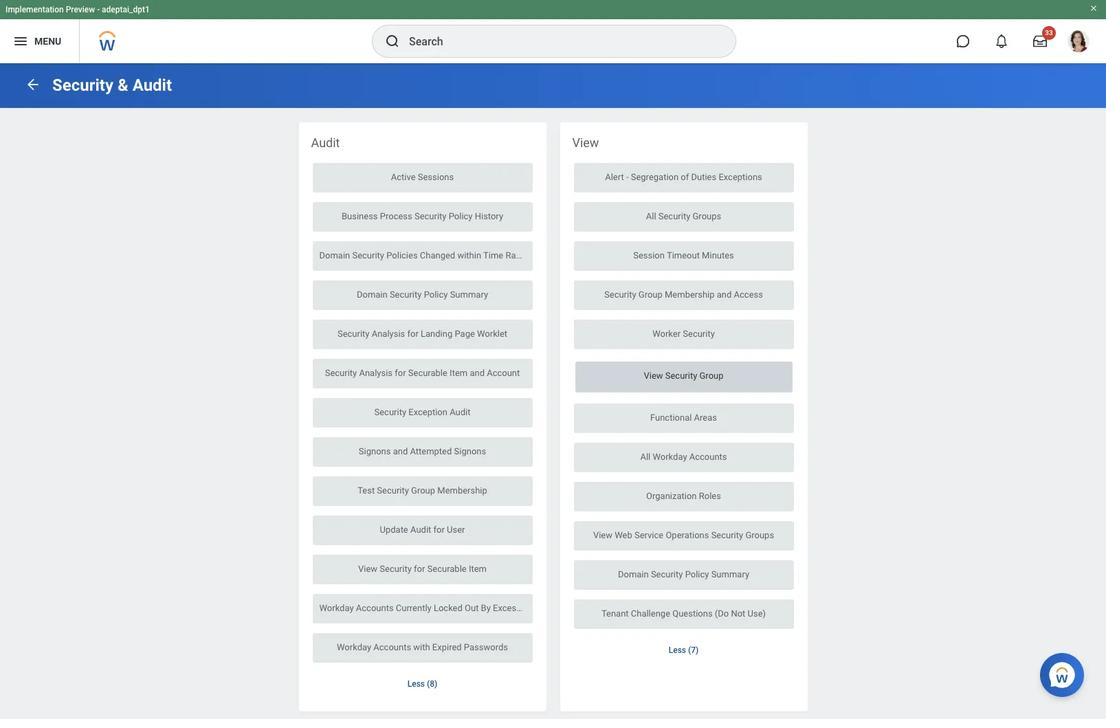 Task type: describe. For each thing, give the bounding box(es) containing it.
accounts inside view element
[[690, 452, 728, 462]]

group for view security group
[[700, 371, 724, 381]]

minutes
[[702, 250, 735, 261]]

security exception audit link
[[313, 398, 533, 428]]

security exception audit
[[375, 407, 471, 418]]

accounts for workday accounts with expired passwords
[[374, 643, 411, 653]]

view security group link
[[575, 362, 793, 392]]

domain security policy summary for right domain security policy summary link
[[618, 570, 750, 580]]

failed
[[535, 603, 559, 614]]

use)
[[748, 609, 766, 619]]

security analysis for securable item and account link
[[313, 359, 533, 389]]

groups inside "link"
[[693, 211, 722, 222]]

view for view
[[573, 136, 599, 150]]

view element
[[560, 122, 808, 679]]

worker security
[[653, 329, 715, 339]]

1 horizontal spatial domain security policy summary link
[[574, 561, 794, 590]]

functional
[[651, 413, 692, 423]]

workday accounts with expired passwords
[[337, 643, 508, 653]]

menu
[[34, 36, 61, 47]]

changed
[[420, 250, 456, 261]]

timeout
[[667, 250, 700, 261]]

policy for domain security policy summary link to the left
[[424, 290, 448, 300]]

web
[[615, 530, 633, 541]]

roles
[[699, 491, 722, 502]]

signon
[[561, 603, 588, 614]]

test security group membership
[[358, 486, 488, 496]]

domain security policies changed within time range
[[320, 250, 531, 261]]

view security for securable item link
[[313, 555, 533, 585]]

summary for domain security policy summary link to the left
[[450, 290, 488, 300]]

less (7) button
[[658, 638, 710, 663]]

challenge
[[631, 609, 671, 619]]

workday accounts currently locked out by excessive failed signon attempts link
[[313, 594, 627, 624]]

worklet
[[477, 329, 508, 339]]

33
[[1046, 29, 1054, 36]]

organization
[[647, 491, 697, 502]]

exception
[[409, 407, 448, 418]]

view security group
[[644, 371, 724, 381]]

business
[[342, 211, 378, 222]]

range
[[506, 250, 531, 261]]

within
[[458, 250, 482, 261]]

membership inside audit element
[[438, 486, 488, 496]]

alert - segregation of duties exceptions
[[606, 172, 763, 182]]

signons and attempted signons
[[359, 447, 487, 457]]

all security groups
[[647, 211, 722, 222]]

questions
[[673, 609, 713, 619]]

test security group membership link
[[313, 477, 533, 506]]

less for audit
[[408, 680, 425, 689]]

currently
[[396, 603, 432, 614]]

business process security policy history
[[342, 211, 504, 222]]

active sessions
[[391, 172, 454, 182]]

tenant challenge questions (do not use)
[[602, 609, 766, 619]]

membership inside 'link'
[[665, 290, 715, 300]]

implementation preview -   adeptai_dpt1
[[6, 5, 150, 14]]

session timeout minutes link
[[574, 242, 794, 271]]

tenant challenge questions (do not use) link
[[574, 600, 794, 630]]

alert
[[606, 172, 624, 182]]

attempts
[[590, 603, 627, 614]]

workday inside view element
[[653, 452, 688, 462]]

sessions
[[418, 172, 454, 182]]

update
[[380, 525, 408, 535]]

- inside 'link'
[[627, 172, 629, 182]]

exceptions
[[719, 172, 763, 182]]

security analysis for landing page worklet link
[[313, 320, 533, 350]]

security group membership and access link
[[574, 281, 794, 310]]

by
[[481, 603, 491, 614]]

view for view security for securable item
[[358, 564, 378, 575]]

for for update audit for user
[[434, 525, 445, 535]]

passwords
[[464, 643, 508, 653]]

1 signons from the left
[[359, 447, 391, 457]]

search image
[[385, 33, 401, 50]]

areas
[[695, 413, 718, 423]]

access
[[734, 290, 764, 300]]

33 button
[[1026, 26, 1057, 56]]

1 horizontal spatial groups
[[746, 530, 775, 541]]

domain security policies changed within time range link
[[313, 242, 533, 271]]

landing
[[421, 329, 453, 339]]

of
[[681, 172, 690, 182]]

securable for security
[[428, 564, 467, 575]]

summary for right domain security policy summary link
[[712, 570, 750, 580]]

signons and attempted signons link
[[313, 438, 533, 467]]

menu banner
[[0, 0, 1107, 63]]

less (8) button
[[397, 672, 449, 697]]

out
[[465, 603, 479, 614]]

all workday accounts link
[[574, 443, 794, 473]]

worker
[[653, 329, 681, 339]]

adeptai_dpt1
[[102, 5, 150, 14]]

all workday accounts
[[641, 452, 728, 462]]

expired
[[433, 643, 462, 653]]

for for security analysis for landing page worklet
[[408, 329, 419, 339]]

menu button
[[0, 19, 79, 63]]

operations
[[666, 530, 710, 541]]



Task type: locate. For each thing, give the bounding box(es) containing it.
for for view security for securable item
[[414, 564, 425, 575]]

test
[[358, 486, 375, 496]]

policy
[[449, 211, 473, 222], [424, 290, 448, 300], [686, 570, 710, 580]]

accounts for workday accounts currently locked out by excessive failed signon attempts
[[356, 603, 394, 614]]

worker security link
[[574, 320, 794, 350]]

inbox large image
[[1034, 34, 1048, 48]]

for down security analysis for landing page worklet link
[[395, 368, 406, 378]]

&
[[118, 76, 128, 95]]

1 vertical spatial -
[[627, 172, 629, 182]]

policy left history
[[449, 211, 473, 222]]

securable for analysis
[[408, 368, 448, 378]]

group inside test security group membership link
[[411, 486, 436, 496]]

for left 'user'
[[434, 525, 445, 535]]

0 vertical spatial item
[[450, 368, 468, 378]]

(7)
[[689, 646, 699, 656]]

domain down 'web'
[[618, 570, 649, 580]]

service
[[635, 530, 664, 541]]

locked
[[434, 603, 463, 614]]

all for all security groups
[[647, 211, 657, 222]]

analysis left landing
[[372, 329, 405, 339]]

accounts left currently on the left bottom of page
[[356, 603, 394, 614]]

less (7)
[[669, 646, 699, 656]]

group down signons and attempted signons link at the bottom of page
[[411, 486, 436, 496]]

0 horizontal spatial domain
[[320, 250, 350, 261]]

0 vertical spatial domain security policy summary link
[[313, 281, 533, 310]]

signons right the attempted
[[454, 447, 487, 457]]

attempted
[[410, 447, 452, 457]]

group for test security group membership
[[411, 486, 436, 496]]

1 horizontal spatial domain
[[357, 290, 388, 300]]

account
[[487, 368, 520, 378]]

0 vertical spatial securable
[[408, 368, 448, 378]]

policy up questions
[[686, 570, 710, 580]]

accounts up roles in the right bottom of the page
[[690, 452, 728, 462]]

- inside menu banner
[[97, 5, 100, 14]]

process
[[380, 211, 413, 222]]

0 vertical spatial domain
[[320, 250, 350, 261]]

- right "preview"
[[97, 5, 100, 14]]

1 vertical spatial policy
[[424, 290, 448, 300]]

view security for securable item
[[358, 564, 487, 575]]

0 vertical spatial -
[[97, 5, 100, 14]]

domain security policy summary inside audit element
[[357, 290, 488, 300]]

for inside view security for securable item 'link'
[[414, 564, 425, 575]]

1 horizontal spatial less
[[669, 646, 687, 656]]

for left landing
[[408, 329, 419, 339]]

not
[[732, 609, 746, 619]]

less for view
[[669, 646, 687, 656]]

2 signons from the left
[[454, 447, 487, 457]]

2 vertical spatial workday
[[337, 643, 372, 653]]

security inside 'link'
[[380, 564, 412, 575]]

history
[[475, 211, 504, 222]]

2 horizontal spatial and
[[717, 290, 732, 300]]

for down update audit for user link
[[414, 564, 425, 575]]

1 vertical spatial membership
[[438, 486, 488, 496]]

summary up not
[[712, 570, 750, 580]]

2 vertical spatial domain
[[618, 570, 649, 580]]

close environment banner image
[[1090, 4, 1099, 12]]

less
[[669, 646, 687, 656], [408, 680, 425, 689]]

segregation
[[631, 172, 679, 182]]

and left the attempted
[[393, 447, 408, 457]]

policy inside view element
[[686, 570, 710, 580]]

less left "(8)"
[[408, 680, 425, 689]]

for inside update audit for user link
[[434, 525, 445, 535]]

workday
[[653, 452, 688, 462], [320, 603, 354, 614], [337, 643, 372, 653]]

signons
[[359, 447, 391, 457], [454, 447, 487, 457]]

domain down business
[[320, 250, 350, 261]]

0 vertical spatial group
[[639, 290, 663, 300]]

item for view security for securable item
[[469, 564, 487, 575]]

1 horizontal spatial item
[[469, 564, 487, 575]]

1 vertical spatial all
[[641, 452, 651, 462]]

0 vertical spatial less
[[669, 646, 687, 656]]

1 horizontal spatial domain security policy summary
[[618, 570, 750, 580]]

domain down policies
[[357, 290, 388, 300]]

2 vertical spatial accounts
[[374, 643, 411, 653]]

organization roles
[[647, 491, 722, 502]]

view web service operations security groups link
[[574, 522, 794, 551]]

securable inside 'link'
[[408, 368, 448, 378]]

summary inside view element
[[712, 570, 750, 580]]

1 vertical spatial analysis
[[359, 368, 393, 378]]

1 vertical spatial less
[[408, 680, 425, 689]]

1 horizontal spatial group
[[639, 290, 663, 300]]

policy up landing
[[424, 290, 448, 300]]

-
[[97, 5, 100, 14], [627, 172, 629, 182]]

domain security policy summary down view web service operations security groups link
[[618, 570, 750, 580]]

implementation
[[6, 5, 64, 14]]

2 horizontal spatial domain
[[618, 570, 649, 580]]

for inside security analysis for landing page worklet link
[[408, 329, 419, 339]]

audit element
[[299, 122, 627, 713]]

analysis for securable
[[359, 368, 393, 378]]

and inside view element
[[717, 290, 732, 300]]

analysis for landing
[[372, 329, 405, 339]]

domain security policy summary inside view element
[[618, 570, 750, 580]]

user
[[447, 525, 465, 535]]

all down functional
[[641, 452, 651, 462]]

item for security analysis for securable item and account
[[450, 368, 468, 378]]

view for view security group
[[644, 371, 664, 381]]

0 vertical spatial analysis
[[372, 329, 405, 339]]

- right alert
[[627, 172, 629, 182]]

security
[[52, 76, 113, 95], [415, 211, 447, 222], [659, 211, 691, 222], [353, 250, 385, 261], [390, 290, 422, 300], [605, 290, 637, 300], [338, 329, 370, 339], [683, 329, 715, 339], [325, 368, 357, 378], [666, 371, 698, 381], [375, 407, 407, 418], [377, 486, 409, 496], [712, 530, 744, 541], [380, 564, 412, 575], [651, 570, 683, 580]]

0 horizontal spatial -
[[97, 5, 100, 14]]

view web service operations security groups
[[594, 530, 775, 541]]

1 vertical spatial securable
[[428, 564, 467, 575]]

1 vertical spatial domain security policy summary link
[[574, 561, 794, 590]]

1 vertical spatial summary
[[712, 570, 750, 580]]

view inside 'link'
[[358, 564, 378, 575]]

time
[[484, 250, 504, 261]]

2 horizontal spatial group
[[700, 371, 724, 381]]

and left account
[[470, 368, 485, 378]]

0 horizontal spatial domain security policy summary link
[[313, 281, 533, 310]]

1 vertical spatial accounts
[[356, 603, 394, 614]]

0 horizontal spatial policy
[[424, 290, 448, 300]]

2 vertical spatial group
[[411, 486, 436, 496]]

group inside the view security group link
[[700, 371, 724, 381]]

1 horizontal spatial summary
[[712, 570, 750, 580]]

0 horizontal spatial group
[[411, 486, 436, 496]]

all up session
[[647, 211, 657, 222]]

functional areas
[[651, 413, 718, 423]]

1 vertical spatial groups
[[746, 530, 775, 541]]

security group membership and access
[[605, 290, 764, 300]]

workday accounts with expired passwords link
[[313, 634, 533, 663]]

active
[[391, 172, 416, 182]]

summary down within
[[450, 290, 488, 300]]

domain security policy summary link up tenant challenge questions (do not use)
[[574, 561, 794, 590]]

0 horizontal spatial and
[[393, 447, 408, 457]]

0 vertical spatial workday
[[653, 452, 688, 462]]

accounts
[[690, 452, 728, 462], [356, 603, 394, 614], [374, 643, 411, 653]]

all inside "link"
[[647, 211, 657, 222]]

1 horizontal spatial membership
[[665, 290, 715, 300]]

1 vertical spatial item
[[469, 564, 487, 575]]

alert - segregation of duties exceptions link
[[574, 163, 794, 193]]

for for security analysis for securable item and account
[[395, 368, 406, 378]]

summary
[[450, 290, 488, 300], [712, 570, 750, 580]]

securable
[[408, 368, 448, 378], [428, 564, 467, 575]]

session timeout minutes
[[634, 250, 735, 261]]

session
[[634, 250, 665, 261]]

update audit for user link
[[313, 516, 533, 546]]

for
[[408, 329, 419, 339], [395, 368, 406, 378], [434, 525, 445, 535], [414, 564, 425, 575]]

workday accounts currently locked out by excessive failed signon attempts
[[320, 603, 627, 614]]

item down page
[[450, 368, 468, 378]]

0 vertical spatial groups
[[693, 211, 722, 222]]

membership
[[665, 290, 715, 300], [438, 486, 488, 496]]

signons up test
[[359, 447, 391, 457]]

security & audit main content
[[0, 63, 1107, 720]]

with
[[414, 643, 430, 653]]

0 vertical spatial all
[[647, 211, 657, 222]]

membership down session timeout minutes link
[[665, 290, 715, 300]]

1 vertical spatial domain
[[357, 290, 388, 300]]

0 vertical spatial domain security policy summary
[[357, 290, 488, 300]]

1 horizontal spatial -
[[627, 172, 629, 182]]

view
[[573, 136, 599, 150], [644, 371, 664, 381], [594, 530, 613, 541], [358, 564, 378, 575]]

0 horizontal spatial signons
[[359, 447, 391, 457]]

1 vertical spatial domain security policy summary
[[618, 570, 750, 580]]

analysis down security analysis for landing page worklet link
[[359, 368, 393, 378]]

less inside 'dropdown button'
[[408, 680, 425, 689]]

0 horizontal spatial groups
[[693, 211, 722, 222]]

securable up locked
[[428, 564, 467, 575]]

justify image
[[12, 33, 29, 50]]

group up areas
[[700, 371, 724, 381]]

profile logan mcneil image
[[1068, 30, 1090, 55]]

securable inside 'link'
[[428, 564, 467, 575]]

membership up 'user'
[[438, 486, 488, 496]]

0 horizontal spatial item
[[450, 368, 468, 378]]

all for all workday accounts
[[641, 452, 651, 462]]

summary inside audit element
[[450, 290, 488, 300]]

previous page image
[[25, 76, 41, 93]]

notifications large image
[[995, 34, 1009, 48]]

all security groups link
[[574, 202, 794, 232]]

security analysis for securable item and account
[[325, 368, 520, 378]]

less left "(7)"
[[669, 646, 687, 656]]

2 vertical spatial policy
[[686, 570, 710, 580]]

0 horizontal spatial less
[[408, 680, 425, 689]]

Search Workday  search field
[[409, 26, 708, 56]]

domain security policy summary link up "security analysis for landing page worklet"
[[313, 281, 533, 310]]

(do
[[715, 609, 729, 619]]

item inside view security for securable item 'link'
[[469, 564, 487, 575]]

domain security policy summary down domain security policies changed within time range "link"
[[357, 290, 488, 300]]

item inside security analysis for securable item and account 'link'
[[450, 368, 468, 378]]

1 horizontal spatial and
[[470, 368, 485, 378]]

0 horizontal spatial membership
[[438, 486, 488, 496]]

1 horizontal spatial policy
[[449, 211, 473, 222]]

less (8)
[[408, 680, 438, 689]]

domain inside view element
[[618, 570, 649, 580]]

domain inside "link"
[[320, 250, 350, 261]]

security analysis for landing page worklet
[[338, 329, 508, 339]]

workday for workday accounts currently locked out by excessive failed signon attempts
[[320, 603, 354, 614]]

0 horizontal spatial domain security policy summary
[[357, 290, 488, 300]]

(8)
[[427, 680, 438, 689]]

business process security policy history link
[[313, 202, 533, 232]]

workday for workday accounts with expired passwords
[[337, 643, 372, 653]]

item up workday accounts currently locked out by excessive failed signon attempts on the bottom of the page
[[469, 564, 487, 575]]

policy for right domain security policy summary link
[[686, 570, 710, 580]]

2 horizontal spatial policy
[[686, 570, 710, 580]]

duties
[[692, 172, 717, 182]]

1 vertical spatial and
[[470, 368, 485, 378]]

2 vertical spatial and
[[393, 447, 408, 457]]

policies
[[387, 250, 418, 261]]

1 horizontal spatial signons
[[454, 447, 487, 457]]

all
[[647, 211, 657, 222], [641, 452, 651, 462]]

0 vertical spatial summary
[[450, 290, 488, 300]]

page
[[455, 329, 475, 339]]

tenant
[[602, 609, 629, 619]]

view for view web service operations security groups
[[594, 530, 613, 541]]

1 vertical spatial group
[[700, 371, 724, 381]]

accounts left with
[[374, 643, 411, 653]]

0 vertical spatial policy
[[449, 211, 473, 222]]

0 vertical spatial membership
[[665, 290, 715, 300]]

group down session
[[639, 290, 663, 300]]

domain security policy summary for domain security policy summary link to the left
[[357, 290, 488, 300]]

preview
[[66, 5, 95, 14]]

active sessions link
[[313, 163, 533, 193]]

audit
[[133, 76, 172, 95], [311, 136, 340, 150], [450, 407, 471, 418], [411, 525, 432, 535]]

group inside security group membership and access 'link'
[[639, 290, 663, 300]]

groups
[[693, 211, 722, 222], [746, 530, 775, 541]]

for inside security analysis for securable item and account 'link'
[[395, 368, 406, 378]]

less inside dropdown button
[[669, 646, 687, 656]]

0 vertical spatial accounts
[[690, 452, 728, 462]]

and left access
[[717, 290, 732, 300]]

securable down security analysis for landing page worklet link
[[408, 368, 448, 378]]

analysis inside 'link'
[[359, 368, 393, 378]]

functional areas link
[[574, 404, 794, 433]]

domain
[[320, 250, 350, 261], [357, 290, 388, 300], [618, 570, 649, 580]]

excessive
[[493, 603, 533, 614]]

item
[[450, 368, 468, 378], [469, 564, 487, 575]]

0 horizontal spatial summary
[[450, 290, 488, 300]]

1 vertical spatial workday
[[320, 603, 354, 614]]

0 vertical spatial and
[[717, 290, 732, 300]]



Task type: vqa. For each thing, say whether or not it's contained in the screenshot.
Scheduling
no



